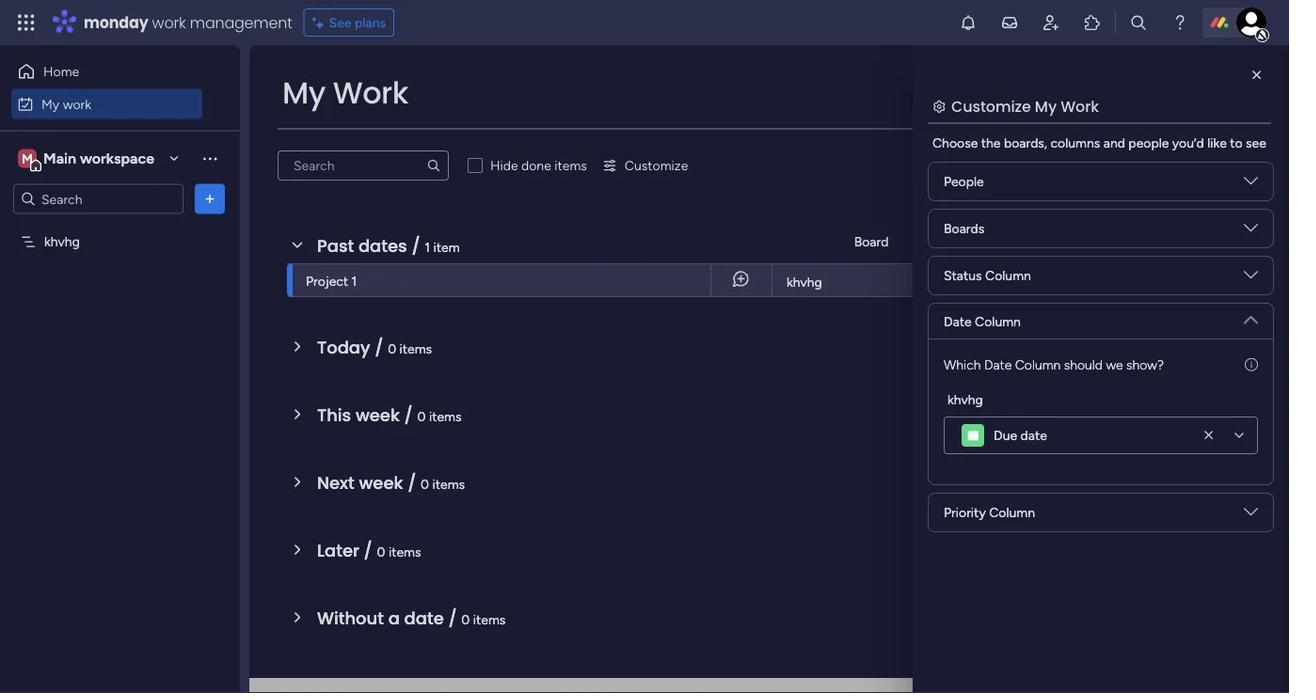 Task type: locate. For each thing, give the bounding box(es) containing it.
1 vertical spatial week
[[359, 471, 403, 495]]

2 vertical spatial dapulse dropdown down arrow image
[[1244, 306, 1258, 327]]

this left month on the right top of the page
[[1007, 275, 1029, 290]]

0 horizontal spatial khvhg
[[44, 234, 80, 250]]

my for my work
[[282, 72, 326, 114]]

my up the boards,
[[1035, 96, 1057, 117]]

1 dapulse dropdown down arrow image from the top
[[1244, 174, 1258, 195]]

items
[[555, 158, 587, 174], [400, 341, 432, 357], [429, 408, 462, 424], [432, 476, 465, 492], [389, 544, 421, 560], [473, 612, 506, 628]]

we
[[1106, 357, 1123, 373]]

0 down this week / 0 items
[[421, 476, 429, 492]]

work down home in the top left of the page
[[63, 96, 91, 112]]

see plans
[[329, 15, 386, 31]]

monday work management
[[84, 12, 292, 33]]

1 vertical spatial 1
[[352, 273, 357, 289]]

dapulse dropdown down arrow image up v2 info icon
[[1244, 306, 1258, 327]]

none search field inside main content
[[278, 151, 449, 181]]

boards
[[944, 221, 985, 237]]

next week / 0 items
[[317, 471, 465, 495]]

1 horizontal spatial this
[[1007, 275, 1029, 290]]

0 vertical spatial week
[[356, 403, 400, 427]]

/ down this week / 0 items
[[408, 471, 416, 495]]

0 inside today / 0 items
[[388, 341, 396, 357]]

/ right later
[[364, 539, 373, 563]]

0 vertical spatial dapulse dropdown down arrow image
[[1244, 174, 1258, 195]]

date
[[1021, 428, 1047, 444], [404, 607, 444, 631]]

1 vertical spatial khvhg
[[787, 274, 822, 290]]

/ right a
[[448, 607, 457, 631]]

0 vertical spatial customize
[[952, 96, 1031, 117]]

2 dapulse dropdown down arrow image from the top
[[1244, 505, 1258, 527]]

1 vertical spatial this
[[317, 403, 351, 427]]

0 horizontal spatial customize
[[625, 158, 688, 174]]

my work button
[[11, 89, 202, 119]]

customize
[[952, 96, 1031, 117], [625, 158, 688, 174]]

priority column
[[944, 505, 1035, 521]]

the
[[981, 135, 1001, 151]]

1 dapulse dropdown down arrow image from the top
[[1244, 221, 1258, 242]]

a
[[388, 607, 400, 631]]

0 horizontal spatial date
[[944, 313, 972, 329]]

you'd
[[1173, 135, 1204, 151]]

1 vertical spatial dapulse dropdown down arrow image
[[1244, 268, 1258, 289]]

0 vertical spatial people
[[944, 174, 984, 190]]

work
[[333, 72, 409, 114], [1061, 96, 1099, 117]]

0 horizontal spatial my
[[41, 96, 59, 112]]

khvhg inside "group"
[[948, 392, 983, 408]]

v2 info image
[[1245, 355, 1258, 375]]

workspace
[[80, 150, 154, 168]]

dapulse dropdown down arrow image
[[1244, 221, 1258, 242], [1244, 505, 1258, 527]]

m
[[22, 151, 33, 167]]

khvhg inside "link"
[[787, 274, 822, 290]]

customize my work
[[952, 96, 1099, 117]]

3 dapulse dropdown down arrow image from the top
[[1244, 306, 1258, 327]]

0 inside without a date / 0 items
[[462, 612, 470, 628]]

date inside khvhg "group"
[[1021, 428, 1047, 444]]

1 right project
[[352, 273, 357, 289]]

week right next
[[359, 471, 403, 495]]

0
[[388, 341, 396, 357], [417, 408, 426, 424], [421, 476, 429, 492], [377, 544, 385, 560], [462, 612, 470, 628]]

1 vertical spatial date
[[984, 357, 1012, 373]]

this
[[1007, 275, 1029, 290], [317, 403, 351, 427]]

khvhg for khvhg "group"
[[948, 392, 983, 408]]

status
[[944, 268, 982, 284]]

work for monday
[[152, 12, 186, 33]]

0 vertical spatial this
[[1007, 275, 1029, 290]]

0 right a
[[462, 612, 470, 628]]

choose the boards, columns and people you'd like to see
[[933, 135, 1267, 151]]

today / 0 items
[[317, 336, 432, 360]]

column for status column
[[985, 268, 1031, 284]]

customize inside button
[[625, 158, 688, 174]]

date right which
[[984, 357, 1012, 373]]

column left month on the right top of the page
[[985, 268, 1031, 284]]

1 horizontal spatial work
[[1061, 96, 1099, 117]]

people
[[1129, 135, 1169, 151]]

management
[[190, 12, 292, 33]]

1 vertical spatial work
[[63, 96, 91, 112]]

see
[[329, 15, 352, 31]]

done
[[521, 158, 551, 174]]

date right due
[[1021, 428, 1047, 444]]

work down plans
[[333, 72, 409, 114]]

option
[[0, 225, 240, 229]]

this week / 0 items
[[317, 403, 462, 427]]

date right a
[[404, 607, 444, 631]]

my
[[282, 72, 326, 114], [1035, 96, 1057, 117], [41, 96, 59, 112]]

main content
[[249, 45, 1289, 694]]

plans
[[355, 15, 386, 31]]

0 inside later / 0 items
[[377, 544, 385, 560]]

0 vertical spatial khvhg
[[44, 234, 80, 250]]

/ right today
[[375, 336, 383, 360]]

my down see plans button
[[282, 72, 326, 114]]

column right priority
[[989, 505, 1035, 521]]

past
[[317, 234, 354, 258]]

date up which
[[944, 313, 972, 329]]

week for next
[[359, 471, 403, 495]]

customize button
[[595, 151, 696, 181]]

2 dapulse dropdown down arrow image from the top
[[1244, 268, 1258, 289]]

1 vertical spatial dapulse dropdown down arrow image
[[1244, 505, 1258, 527]]

choose
[[933, 135, 978, 151]]

0 vertical spatial work
[[152, 12, 186, 33]]

notifications image
[[959, 13, 978, 32]]

None search field
[[278, 151, 449, 181]]

my inside my work button
[[41, 96, 59, 112]]

khvhg
[[44, 234, 80, 250], [787, 274, 822, 290], [948, 392, 983, 408]]

/ left the item
[[412, 234, 420, 258]]

items inside today / 0 items
[[400, 341, 432, 357]]

0 inside next week / 0 items
[[421, 476, 429, 492]]

0 horizontal spatial this
[[317, 403, 351, 427]]

0 up next week / 0 items
[[417, 408, 426, 424]]

1 horizontal spatial work
[[152, 12, 186, 33]]

0 vertical spatial date
[[944, 313, 972, 329]]

0 vertical spatial date
[[1021, 428, 1047, 444]]

2 horizontal spatial khvhg
[[948, 392, 983, 408]]

this up next
[[317, 403, 351, 427]]

my for my work
[[41, 96, 59, 112]]

week down today / 0 items
[[356, 403, 400, 427]]

without a date / 0 items
[[317, 607, 506, 631]]

next
[[317, 471, 355, 495]]

1 horizontal spatial khvhg
[[787, 274, 822, 290]]

1 vertical spatial date
[[404, 607, 444, 631]]

date
[[944, 313, 972, 329], [984, 357, 1012, 373]]

week
[[356, 403, 400, 427], [359, 471, 403, 495]]

like
[[1208, 135, 1227, 151]]

1 vertical spatial customize
[[625, 158, 688, 174]]

people
[[944, 174, 984, 190], [1176, 234, 1216, 250]]

work
[[152, 12, 186, 33], [63, 96, 91, 112]]

1 horizontal spatial people
[[1176, 234, 1216, 250]]

this month
[[1007, 275, 1068, 290]]

1 left the item
[[425, 239, 430, 255]]

1
[[425, 239, 430, 255], [352, 273, 357, 289]]

date column
[[944, 313, 1021, 329]]

work right monday
[[152, 12, 186, 33]]

dapulse dropdown down arrow image for boards
[[1244, 174, 1258, 195]]

week for this
[[356, 403, 400, 427]]

dapulse dropdown down arrow image down 'see'
[[1244, 174, 1258, 195]]

work up columns
[[1061, 96, 1099, 117]]

1 horizontal spatial customize
[[952, 96, 1031, 117]]

column left should
[[1015, 357, 1061, 373]]

items inside without a date / 0 items
[[473, 612, 506, 628]]

0 inside this week / 0 items
[[417, 408, 426, 424]]

/
[[412, 234, 420, 258], [375, 336, 383, 360], [404, 403, 413, 427], [408, 471, 416, 495], [364, 539, 373, 563], [448, 607, 457, 631]]

column for date column
[[975, 313, 1021, 329]]

1 horizontal spatial my
[[282, 72, 326, 114]]

Search in workspace field
[[40, 188, 157, 210]]

0 vertical spatial 1
[[425, 239, 430, 255]]

column
[[985, 268, 1031, 284], [975, 313, 1021, 329], [1015, 357, 1061, 373], [989, 505, 1035, 521]]

dapulse dropdown down arrow image
[[1244, 174, 1258, 195], [1244, 268, 1258, 289], [1244, 306, 1258, 327]]

past dates / 1 item
[[317, 234, 460, 258]]

dapulse dropdown down arrow image left the 'v2 overdue deadline' icon
[[1244, 268, 1258, 289]]

should
[[1064, 357, 1103, 373]]

my down home in the top left of the page
[[41, 96, 59, 112]]

0 vertical spatial dapulse dropdown down arrow image
[[1244, 221, 1258, 242]]

main content containing past dates /
[[249, 45, 1289, 694]]

0 right later
[[377, 544, 385, 560]]

items inside this week / 0 items
[[429, 408, 462, 424]]

help image
[[1171, 13, 1190, 32]]

main workspace
[[43, 150, 154, 168]]

boards,
[[1004, 135, 1048, 151]]

1 horizontal spatial 1
[[425, 239, 430, 255]]

2 vertical spatial khvhg
[[948, 392, 983, 408]]

main
[[43, 150, 76, 168]]

1 horizontal spatial date
[[1021, 428, 1047, 444]]

this for month
[[1007, 275, 1029, 290]]

0 horizontal spatial work
[[63, 96, 91, 112]]

group
[[1036, 234, 1074, 250]]

column for priority column
[[989, 505, 1035, 521]]

work inside button
[[63, 96, 91, 112]]

dapulse dropdown down arrow image for priority column
[[1244, 505, 1258, 527]]

column down the status column
[[975, 313, 1021, 329]]

month
[[1032, 275, 1068, 290]]

monday
[[84, 12, 148, 33]]

0 right today
[[388, 341, 396, 357]]



Task type: describe. For each thing, give the bounding box(es) containing it.
workspace options image
[[200, 149, 219, 168]]

later / 0 items
[[317, 539, 421, 563]]

invite members image
[[1042, 13, 1061, 32]]

workspace selection element
[[18, 147, 157, 172]]

0 horizontal spatial people
[[944, 174, 984, 190]]

without
[[317, 607, 384, 631]]

my work
[[41, 96, 91, 112]]

show?
[[1127, 357, 1164, 373]]

inbox image
[[1000, 13, 1019, 32]]

board
[[854, 234, 889, 250]]

dapulse dropdown down arrow image for boards
[[1244, 221, 1258, 242]]

dates
[[358, 234, 407, 258]]

due
[[994, 428, 1017, 444]]

columns
[[1051, 135, 1101, 151]]

this for week
[[317, 403, 351, 427]]

dapulse dropdown down arrow image for which date column should we show?
[[1244, 306, 1258, 327]]

khvhg heading
[[948, 390, 983, 409]]

/ up next week / 0 items
[[404, 403, 413, 427]]

options image
[[200, 190, 219, 208]]

apps image
[[1083, 13, 1102, 32]]

khvhg for "khvhg" "link"
[[787, 274, 822, 290]]

see plans button
[[304, 8, 394, 37]]

my work
[[282, 72, 409, 114]]

search everything image
[[1129, 13, 1148, 32]]

Filter dashboard by text search field
[[278, 151, 449, 181]]

2 horizontal spatial my
[[1035, 96, 1057, 117]]

khvhg link
[[784, 264, 958, 298]]

1 vertical spatial people
[[1176, 234, 1216, 250]]

customize for customize my work
[[952, 96, 1031, 117]]

select product image
[[17, 13, 36, 32]]

v2 overdue deadline image
[[1259, 272, 1274, 289]]

which
[[944, 357, 981, 373]]

0 horizontal spatial 1
[[352, 273, 357, 289]]

khvhg list box
[[0, 222, 240, 512]]

project 1
[[306, 273, 357, 289]]

later
[[317, 539, 359, 563]]

which date column should we show?
[[944, 357, 1164, 373]]

workspace image
[[18, 148, 37, 169]]

work for my
[[63, 96, 91, 112]]

items inside next week / 0 items
[[432, 476, 465, 492]]

customize for customize
[[625, 158, 688, 174]]

khvhg group
[[944, 390, 1258, 455]]

home
[[43, 64, 79, 80]]

item
[[433, 239, 460, 255]]

priority
[[944, 505, 986, 521]]

see
[[1246, 135, 1267, 151]]

items inside later / 0 items
[[389, 544, 421, 560]]

1 inside past dates / 1 item
[[425, 239, 430, 255]]

search image
[[426, 158, 441, 173]]

to
[[1230, 135, 1243, 151]]

gary orlando image
[[1237, 8, 1267, 38]]

khvhg inside list box
[[44, 234, 80, 250]]

0 horizontal spatial date
[[404, 607, 444, 631]]

today
[[317, 336, 370, 360]]

0 horizontal spatial work
[[333, 72, 409, 114]]

due date
[[994, 428, 1047, 444]]

home button
[[11, 56, 202, 87]]

status column
[[944, 268, 1031, 284]]

hide done items
[[490, 158, 587, 174]]

project
[[306, 273, 348, 289]]

and
[[1104, 135, 1126, 151]]

1 horizontal spatial date
[[984, 357, 1012, 373]]

hide
[[490, 158, 518, 174]]



Task type: vqa. For each thing, say whether or not it's contained in the screenshot.
topmost People
yes



